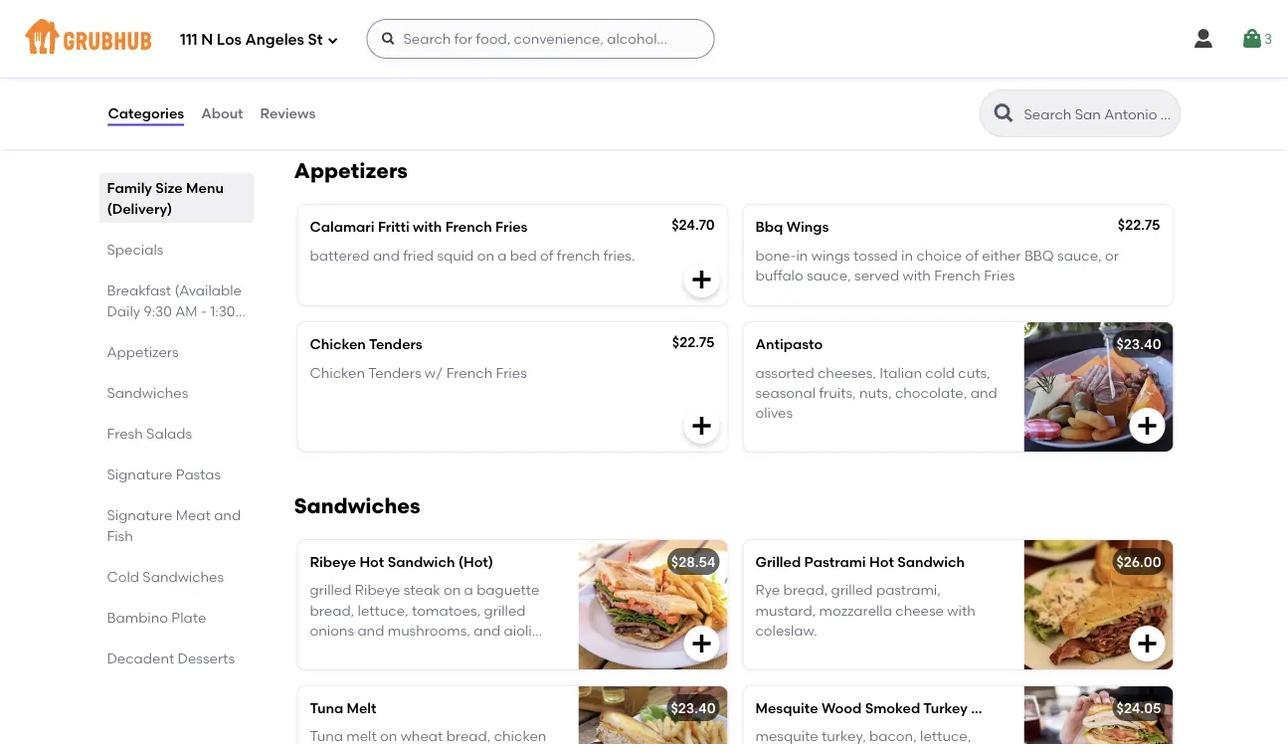 Task type: locate. For each thing, give the bounding box(es) containing it.
signature inside tab
[[107, 466, 172, 483]]

appetizers
[[294, 158, 408, 184], [107, 343, 179, 360]]

signature down fresh salads
[[107, 466, 172, 483]]

0 horizontal spatial of
[[540, 247, 554, 264]]

tuna melt image
[[579, 686, 728, 744]]

breakfast (available daily 9:30 am - 1:30 pm) appetizers
[[107, 282, 242, 360]]

0 vertical spatial $23.40
[[1117, 336, 1162, 353]]

sauce, down wings
[[807, 267, 851, 284]]

1 vertical spatial appetizers
[[107, 343, 179, 360]]

1 horizontal spatial on
[[477, 247, 494, 264]]

tenders for chicken tenders w/ french fries
[[368, 364, 421, 381]]

a down '(hot)' on the bottom left of the page
[[464, 582, 473, 599]]

pm)
[[107, 323, 133, 340]]

grilled ribeye steak on a baguette bread, lettuce, tomatoes, grilled onions and mushrooms, and aioli dressing served with french fries.
[[310, 582, 540, 659]]

2 of from the left
[[966, 247, 979, 264]]

1 horizontal spatial of
[[966, 247, 979, 264]]

appetizers up 'calamari' at left top
[[294, 158, 408, 184]]

sandwiches
[[107, 384, 188, 401], [294, 493, 421, 519], [143, 568, 224, 585]]

2 vertical spatial fries
[[496, 364, 527, 381]]

sandwiches tab
[[107, 382, 246, 403]]

smoked
[[865, 700, 920, 717]]

sandwiches up bambino plate tab
[[143, 568, 224, 585]]

2 signature from the top
[[107, 506, 172, 523]]

melt
[[347, 700, 377, 717]]

fries. right bed at top left
[[604, 247, 635, 264]]

chicken up chicken tenders w/ french fries
[[310, 336, 366, 353]]

of
[[540, 247, 554, 264], [966, 247, 979, 264]]

tenders up chicken tenders w/ french fries
[[369, 336, 423, 353]]

french toast plate  served with sausage, potatoes, and eggs
[[310, 29, 516, 66]]

grilled
[[310, 582, 352, 599], [831, 582, 873, 599], [484, 602, 526, 619]]

$24.70
[[672, 216, 715, 233]]

menu
[[186, 179, 224, 196]]

svg image for french toast plate  served with sausage, potatoes, and eggs
[[690, 79, 714, 103]]

ribeye
[[310, 554, 356, 571], [355, 582, 400, 599]]

svg image inside the 3 button
[[1240, 27, 1264, 51]]

1 horizontal spatial sauce,
[[1058, 247, 1102, 264]]

svg image for assorted cheeses, italian cold cuts, seasonal fruits, nuts, chocolate, and olives
[[1136, 414, 1160, 438]]

bbq
[[756, 218, 783, 235]]

and inside signature meat and fish
[[214, 506, 241, 523]]

daily
[[107, 302, 140, 319]]

0 horizontal spatial french
[[450, 642, 493, 659]]

1 horizontal spatial $22.75
[[1118, 216, 1161, 233]]

served down lettuce,
[[370, 642, 415, 659]]

1 vertical spatial fries
[[984, 267, 1015, 284]]

1 horizontal spatial sandwich
[[898, 554, 965, 571]]

svg image
[[1240, 27, 1264, 51], [327, 34, 339, 46], [1136, 79, 1160, 103], [690, 414, 714, 438], [1136, 632, 1160, 656]]

1 vertical spatial toast
[[359, 29, 396, 46]]

sandwich
[[388, 554, 455, 571], [898, 554, 965, 571], [971, 700, 1039, 717]]

calamari
[[310, 218, 375, 235]]

french down choice
[[934, 267, 981, 284]]

1 vertical spatial a
[[464, 582, 473, 599]]

Search San Antonio Winery Los Angeles search field
[[1022, 104, 1174, 123]]

1 horizontal spatial $23.40
[[1117, 336, 1162, 353]]

1 vertical spatial $22.75
[[672, 334, 715, 351]]

grilled pastrami hot sandwich image
[[1024, 540, 1173, 669]]

tuna
[[310, 700, 343, 717]]

served inside grilled ribeye steak on a baguette bread, lettuce, tomatoes, grilled onions and mushrooms, and aioli dressing served with french fries.
[[370, 642, 415, 659]]

0 vertical spatial ribeye
[[310, 554, 356, 571]]

0 vertical spatial a
[[498, 247, 507, 264]]

hot up lettuce,
[[360, 554, 384, 571]]

in left wings
[[796, 247, 808, 264]]

served
[[855, 267, 899, 284], [370, 642, 415, 659]]

with up fried
[[413, 218, 442, 235]]

sandwich up steak
[[388, 554, 455, 571]]

with right cheese
[[947, 602, 976, 619]]

and down lettuce,
[[358, 622, 384, 639]]

0 horizontal spatial fries.
[[496, 642, 528, 659]]

0 horizontal spatial sauce,
[[807, 267, 851, 284]]

grilled down the baguette
[[484, 602, 526, 619]]

0 vertical spatial plate
[[400, 1, 436, 17]]

about button
[[200, 78, 244, 149]]

appetizers tab
[[107, 341, 246, 362]]

1 vertical spatial fries.
[[496, 642, 528, 659]]

2 vertical spatial sandwiches
[[143, 568, 224, 585]]

on right squid
[[477, 247, 494, 264]]

n
[[201, 31, 213, 49]]

either
[[982, 247, 1021, 264]]

0 vertical spatial fries
[[496, 218, 528, 235]]

0 vertical spatial toast
[[360, 1, 397, 17]]

0 vertical spatial bread,
[[783, 582, 828, 599]]

fries. down the aioli
[[496, 642, 528, 659]]

pastrami
[[804, 554, 866, 571]]

served inside bone-in wings tossed in choice of either bbq sauce, or buffalo sauce, served with french fries
[[855, 267, 899, 284]]

0 horizontal spatial in
[[796, 247, 808, 264]]

111 n los angeles st
[[180, 31, 323, 49]]

1 horizontal spatial french
[[557, 247, 600, 264]]

appetizers inside breakfast (available daily 9:30 am - 1:30 pm) appetizers
[[107, 343, 179, 360]]

$22.75 left antipasto
[[672, 334, 715, 351]]

salads
[[146, 425, 192, 442]]

wings
[[787, 218, 829, 235]]

with up eggs
[[487, 29, 516, 46]]

0 horizontal spatial $23.40
[[671, 700, 716, 717]]

2 toast from the top
[[359, 29, 396, 46]]

french inside bone-in wings tossed in choice of either bbq sauce, or buffalo sauce, served with french fries
[[934, 267, 981, 284]]

and right meat
[[214, 506, 241, 523]]

toast down french toast plate
[[359, 29, 396, 46]]

tenders left w/
[[368, 364, 421, 381]]

main navigation navigation
[[0, 0, 1288, 78]]

grilled up mozzarella
[[831, 582, 873, 599]]

sandwich up "pastrami,"
[[898, 554, 965, 571]]

with inside bone-in wings tossed in choice of either bbq sauce, or buffalo sauce, served with french fries
[[903, 267, 931, 284]]

fries right w/
[[496, 364, 527, 381]]

hot up "pastrami,"
[[870, 554, 894, 571]]

sauce, left or
[[1058, 247, 1102, 264]]

plate down cold sandwiches tab
[[171, 609, 206, 626]]

baguette
[[477, 582, 540, 599]]

chicken tenders
[[310, 336, 423, 353]]

plate inside bambino plate tab
[[171, 609, 206, 626]]

0 vertical spatial appetizers
[[294, 158, 408, 184]]

2 horizontal spatial grilled
[[831, 582, 873, 599]]

with inside grilled ribeye steak on a baguette bread, lettuce, tomatoes, grilled onions and mushrooms, and aioli dressing served with french fries.
[[418, 642, 446, 659]]

$22.75 up or
[[1118, 216, 1161, 233]]

0 horizontal spatial a
[[464, 582, 473, 599]]

1 vertical spatial french
[[450, 642, 493, 659]]

and down the served
[[442, 49, 469, 66]]

$24.05
[[1117, 700, 1162, 717]]

plate for french toast plate  served with sausage, potatoes, and eggs
[[399, 29, 434, 46]]

calamari fritti with french fries
[[310, 218, 528, 235]]

1 in from the left
[[796, 247, 808, 264]]

0 horizontal spatial hot
[[360, 554, 384, 571]]

sandwich right "turkey"
[[971, 700, 1039, 717]]

1 horizontal spatial bread,
[[783, 582, 828, 599]]

1 horizontal spatial appetizers
[[294, 158, 408, 184]]

1 horizontal spatial grilled
[[484, 602, 526, 619]]

and left the aioli
[[474, 622, 501, 639]]

0 vertical spatial on
[[477, 247, 494, 264]]

angeles
[[245, 31, 304, 49]]

1 vertical spatial signature
[[107, 506, 172, 523]]

plate up potatoes,
[[399, 29, 434, 46]]

toast for french toast plate
[[360, 1, 397, 17]]

1 vertical spatial ribeye
[[355, 582, 400, 599]]

signature meat and fish tab
[[107, 504, 246, 546]]

0 horizontal spatial $22.75
[[672, 334, 715, 351]]

bbq
[[1025, 247, 1054, 264]]

decadent desserts
[[107, 650, 235, 667]]

2 vertical spatial plate
[[171, 609, 206, 626]]

sauce,
[[1058, 247, 1102, 264], [807, 267, 851, 284]]

grilled up onions
[[310, 582, 352, 599]]

1 horizontal spatial in
[[901, 247, 913, 264]]

signature
[[107, 466, 172, 483], [107, 506, 172, 523]]

french up sausage,
[[310, 29, 356, 46]]

fries up bed at top left
[[496, 218, 528, 235]]

choice
[[917, 247, 962, 264]]

french down mushrooms,
[[450, 642, 493, 659]]

$23.40 left the mesquite
[[671, 700, 716, 717]]

toast up french toast plate  served with sausage, potatoes, and eggs
[[360, 1, 397, 17]]

0 vertical spatial sauce,
[[1058, 247, 1102, 264]]

1 vertical spatial served
[[370, 642, 415, 659]]

bone-
[[756, 247, 796, 264]]

svg image
[[1192, 27, 1216, 51], [381, 31, 396, 47], [690, 79, 714, 103], [690, 268, 714, 291], [1136, 414, 1160, 438], [690, 632, 714, 656]]

mushrooms,
[[388, 622, 470, 639]]

mesquite wood smoked turkey sandwich image
[[1024, 686, 1173, 744]]

chicken down chicken tenders
[[310, 364, 365, 381]]

squid
[[437, 247, 474, 264]]

0 horizontal spatial served
[[370, 642, 415, 659]]

plate inside french toast plate  served with sausage, potatoes, and eggs
[[399, 29, 434, 46]]

signature up fish
[[107, 506, 172, 523]]

french
[[557, 247, 600, 264], [450, 642, 493, 659]]

1 chicken from the top
[[310, 336, 366, 353]]

toast inside french toast plate  served with sausage, potatoes, and eggs
[[359, 29, 396, 46]]

tomatoes,
[[412, 602, 481, 619]]

ribeye up onions
[[310, 554, 356, 571]]

bread, up onions
[[310, 602, 354, 619]]

$23.40
[[1117, 336, 1162, 353], [671, 700, 716, 717]]

0 horizontal spatial bread,
[[310, 602, 354, 619]]

0 vertical spatial signature
[[107, 466, 172, 483]]

$23.40 down or
[[1117, 336, 1162, 353]]

1 vertical spatial bread,
[[310, 602, 354, 619]]

of left either
[[966, 247, 979, 264]]

tossed
[[854, 247, 898, 264]]

1 tenders from the top
[[369, 336, 423, 353]]

with down mushrooms,
[[418, 642, 446, 659]]

sandwiches up ribeye hot sandwich (hot)
[[294, 493, 421, 519]]

$23.40 for antipasto
[[1117, 336, 1162, 353]]

plate up french toast plate  served with sausage, potatoes, and eggs
[[400, 1, 436, 17]]

categories
[[108, 105, 184, 122]]

and down the cuts, on the right
[[971, 384, 998, 401]]

1 horizontal spatial hot
[[870, 554, 894, 571]]

1 vertical spatial chicken
[[310, 364, 365, 381]]

0 vertical spatial fries.
[[604, 247, 635, 264]]

appetizers down the pm)
[[107, 343, 179, 360]]

in right tossed
[[901, 247, 913, 264]]

sandwiches up fresh salads
[[107, 384, 188, 401]]

a
[[498, 247, 507, 264], [464, 582, 473, 599]]

2 tenders from the top
[[368, 364, 421, 381]]

chicken
[[310, 336, 366, 353], [310, 364, 365, 381]]

1 vertical spatial $23.40
[[671, 700, 716, 717]]

plate
[[400, 1, 436, 17], [399, 29, 434, 46], [171, 609, 206, 626]]

0 vertical spatial $22.75
[[1118, 216, 1161, 233]]

a left bed at top left
[[498, 247, 507, 264]]

2 chicken from the top
[[310, 364, 365, 381]]

svg image for grilled ribeye steak on a baguette bread, lettuce, tomatoes, grilled onions and mushrooms, and aioli dressing served with french fries.
[[690, 632, 714, 656]]

0 vertical spatial chicken
[[310, 336, 366, 353]]

tuna melt
[[310, 700, 377, 717]]

specials tab
[[107, 239, 246, 260]]

Search for food, convenience, alcohol... search field
[[367, 19, 715, 59]]

signature pastas tab
[[107, 464, 246, 485]]

1 signature from the top
[[107, 466, 172, 483]]

1 vertical spatial on
[[444, 582, 461, 599]]

(available
[[175, 282, 242, 298]]

of right bed at top left
[[540, 247, 554, 264]]

$22.75
[[1118, 216, 1161, 233], [672, 334, 715, 351]]

bread, up mustard,
[[783, 582, 828, 599]]

1 toast from the top
[[360, 1, 397, 17]]

st
[[308, 31, 323, 49]]

1 vertical spatial plate
[[399, 29, 434, 46]]

1 horizontal spatial served
[[855, 267, 899, 284]]

nuts,
[[860, 384, 892, 401]]

grilled pastrami hot sandwich
[[756, 554, 965, 571]]

1 horizontal spatial fries.
[[604, 247, 635, 264]]

rye bread, grilled pastrami, mustard, mozzarella cheese with coleslaw.
[[756, 582, 976, 639]]

french toast plate image
[[579, 0, 728, 116]]

signature inside signature meat and fish
[[107, 506, 172, 523]]

0 vertical spatial tenders
[[369, 336, 423, 353]]

0 horizontal spatial on
[[444, 582, 461, 599]]

bone-in wings tossed in choice of either bbq sauce, or buffalo sauce, served with french fries
[[756, 247, 1119, 284]]

fries down either
[[984, 267, 1015, 284]]

1 vertical spatial sandwiches
[[294, 493, 421, 519]]

0 horizontal spatial grilled
[[310, 582, 352, 599]]

bread,
[[783, 582, 828, 599], [310, 602, 354, 619]]

fresh salads
[[107, 425, 192, 442]]

decadent desserts tab
[[107, 648, 246, 669]]

ribeye up lettuce,
[[355, 582, 400, 599]]

bbq wings
[[756, 218, 829, 235]]

svg image for battered and fried squid on a bed of french fries.
[[690, 268, 714, 291]]

ribeye inside grilled ribeye steak on a baguette bread, lettuce, tomatoes, grilled onions and mushrooms, and aioli dressing served with french fries.
[[355, 582, 400, 599]]

antipasto
[[756, 336, 823, 353]]

breakfast
[[107, 282, 171, 298]]

fries for calamari fritti with french fries
[[496, 218, 528, 235]]

with down choice
[[903, 267, 931, 284]]

0 horizontal spatial appetizers
[[107, 343, 179, 360]]

served down tossed
[[855, 267, 899, 284]]

on up tomatoes,
[[444, 582, 461, 599]]

1 of from the left
[[540, 247, 554, 264]]

0 vertical spatial served
[[855, 267, 899, 284]]

size
[[155, 179, 183, 196]]

hot
[[360, 554, 384, 571], [870, 554, 894, 571]]

1 vertical spatial tenders
[[368, 364, 421, 381]]

potatoes,
[[374, 49, 439, 66]]

fresh
[[107, 425, 143, 442]]

and inside french toast plate  served with sausage, potatoes, and eggs
[[442, 49, 469, 66]]

french right bed at top left
[[557, 247, 600, 264]]



Task type: vqa. For each thing, say whether or not it's contained in the screenshot.
Grilled chicken breast, lettuce, tomato, onion on sesame bun.
no



Task type: describe. For each thing, give the bounding box(es) containing it.
0 vertical spatial sandwiches
[[107, 384, 188, 401]]

served
[[437, 29, 484, 46]]

1:30
[[210, 302, 235, 319]]

wood
[[822, 700, 862, 717]]

mustard,
[[756, 602, 816, 619]]

w/
[[425, 364, 443, 381]]

0 horizontal spatial sandwich
[[388, 554, 455, 571]]

french toast plate
[[310, 1, 436, 17]]

reviews
[[260, 105, 316, 122]]

chocolate,
[[895, 384, 967, 401]]

grilled
[[756, 554, 801, 571]]

fish
[[107, 527, 133, 544]]

and inside assorted cheeses, italian cold cuts, seasonal fruits, nuts, chocolate, and olives
[[971, 384, 998, 401]]

toast for french toast plate  served with sausage, potatoes, and eggs
[[359, 29, 396, 46]]

pastas
[[176, 466, 221, 483]]

bambino plate
[[107, 609, 206, 626]]

plate for french toast plate
[[400, 1, 436, 17]]

buffalo
[[756, 267, 804, 284]]

(delivery)
[[107, 200, 172, 217]]

assorted cheeses, italian cold cuts, seasonal fruits, nuts, chocolate, and olives
[[756, 364, 998, 421]]

bread, inside grilled ribeye steak on a baguette bread, lettuce, tomatoes, grilled onions and mushrooms, and aioli dressing served with french fries.
[[310, 602, 354, 619]]

fries for chicken tenders w/ french fries
[[496, 364, 527, 381]]

coleslaw.
[[756, 622, 818, 639]]

mozzarella
[[819, 602, 892, 619]]

cold
[[107, 568, 139, 585]]

breakfast (available daily 9:30 am - 1:30 pm) tab
[[107, 280, 246, 340]]

search icon image
[[992, 101, 1016, 125]]

french up st
[[310, 1, 357, 17]]

lettuce,
[[358, 602, 409, 619]]

fried
[[403, 247, 434, 264]]

french right w/
[[446, 364, 493, 381]]

bed
[[510, 247, 537, 264]]

battered
[[310, 247, 370, 264]]

1 horizontal spatial a
[[498, 247, 507, 264]]

los
[[217, 31, 242, 49]]

9:30
[[144, 302, 172, 319]]

reviews button
[[259, 78, 317, 149]]

$26.00
[[1117, 554, 1162, 571]]

fruits,
[[819, 384, 856, 401]]

cold sandwiches tab
[[107, 566, 246, 587]]

with inside rye bread, grilled pastrami, mustard, mozzarella cheese with coleslaw.
[[947, 602, 976, 619]]

3
[[1264, 30, 1272, 47]]

signature for signature meat and fish
[[107, 506, 172, 523]]

olives
[[756, 404, 793, 421]]

am
[[175, 302, 197, 319]]

mesquite
[[756, 700, 818, 717]]

bambino
[[107, 609, 168, 626]]

antipasto image
[[1024, 322, 1173, 452]]

of inside bone-in wings tossed in choice of either bbq sauce, or buffalo sauce, served with french fries
[[966, 247, 979, 264]]

rye
[[756, 582, 780, 599]]

turkey
[[923, 700, 968, 717]]

$22.75 for chicken tenders w/ french fries
[[672, 334, 715, 351]]

cheese
[[896, 602, 944, 619]]

cheeses,
[[818, 364, 876, 381]]

wings
[[812, 247, 850, 264]]

desserts
[[178, 650, 235, 667]]

tenders for chicken tenders
[[369, 336, 423, 353]]

family
[[107, 179, 152, 196]]

cuts,
[[958, 364, 991, 381]]

on inside grilled ribeye steak on a baguette bread, lettuce, tomatoes, grilled onions and mushrooms, and aioli dressing served with french fries.
[[444, 582, 461, 599]]

french up battered and fried squid on a bed of french fries.
[[445, 218, 492, 235]]

aioli
[[504, 622, 532, 639]]

chicken tenders w/ french fries
[[310, 364, 527, 381]]

cold sandwiches
[[107, 568, 224, 585]]

2 horizontal spatial sandwich
[[971, 700, 1039, 717]]

$24.65
[[672, 1, 716, 17]]

chicken for chicken tenders w/ french fries
[[310, 364, 365, 381]]

111
[[180, 31, 198, 49]]

family size menu (delivery)
[[107, 179, 224, 217]]

2 in from the left
[[901, 247, 913, 264]]

-
[[201, 302, 207, 319]]

$28.54
[[671, 554, 716, 571]]

specials
[[107, 241, 164, 258]]

signature meat and fish
[[107, 506, 241, 544]]

bambino plate tab
[[107, 607, 246, 628]]

onions
[[310, 622, 354, 639]]

grilled inside rye bread, grilled pastrami, mustard, mozzarella cheese with coleslaw.
[[831, 582, 873, 599]]

mesquite wood smoked turkey sandwich
[[756, 700, 1039, 717]]

1 vertical spatial sauce,
[[807, 267, 851, 284]]

1 hot from the left
[[360, 554, 384, 571]]

signature pastas
[[107, 466, 221, 483]]

about
[[201, 105, 243, 122]]

family size menu (delivery) tab
[[107, 177, 246, 219]]

seasonal
[[756, 384, 816, 401]]

steak
[[404, 582, 440, 599]]

fries inside bone-in wings tossed in choice of either bbq sauce, or buffalo sauce, served with french fries
[[984, 267, 1015, 284]]

decadent
[[107, 650, 174, 667]]

0 vertical spatial french
[[557, 247, 600, 264]]

dressing
[[310, 642, 367, 659]]

$23.40 for tuna melt
[[671, 700, 716, 717]]

signature for signature pastas
[[107, 466, 172, 483]]

and down fritti
[[373, 247, 400, 264]]

3 button
[[1240, 21, 1272, 57]]

bread, inside rye bread, grilled pastrami, mustard, mozzarella cheese with coleslaw.
[[783, 582, 828, 599]]

chicken for chicken tenders
[[310, 336, 366, 353]]

cold
[[926, 364, 955, 381]]

french inside french toast plate  served with sausage, potatoes, and eggs
[[310, 29, 356, 46]]

sausage,
[[310, 49, 371, 66]]

or
[[1105, 247, 1119, 264]]

with inside french toast plate  served with sausage, potatoes, and eggs
[[487, 29, 516, 46]]

2 hot from the left
[[870, 554, 894, 571]]

battered and fried squid on a bed of french fries.
[[310, 247, 635, 264]]

assorted
[[756, 364, 814, 381]]

ribeye hot sandwich (hot) image
[[579, 540, 728, 669]]

$22.75 for bone-in wings tossed in choice of either bbq sauce, or buffalo sauce, served with french fries
[[1118, 216, 1161, 233]]

fresh salads tab
[[107, 423, 246, 444]]

fritti
[[378, 218, 410, 235]]

meat
[[176, 506, 211, 523]]

french inside grilled ribeye steak on a baguette bread, lettuce, tomatoes, grilled onions and mushrooms, and aioli dressing served with french fries.
[[450, 642, 493, 659]]

a inside grilled ribeye steak on a baguette bread, lettuce, tomatoes, grilled onions and mushrooms, and aioli dressing served with french fries.
[[464, 582, 473, 599]]

fries. inside grilled ribeye steak on a baguette bread, lettuce, tomatoes, grilled onions and mushrooms, and aioli dressing served with french fries.
[[496, 642, 528, 659]]

eggs
[[472, 49, 505, 66]]

italian
[[880, 364, 922, 381]]



